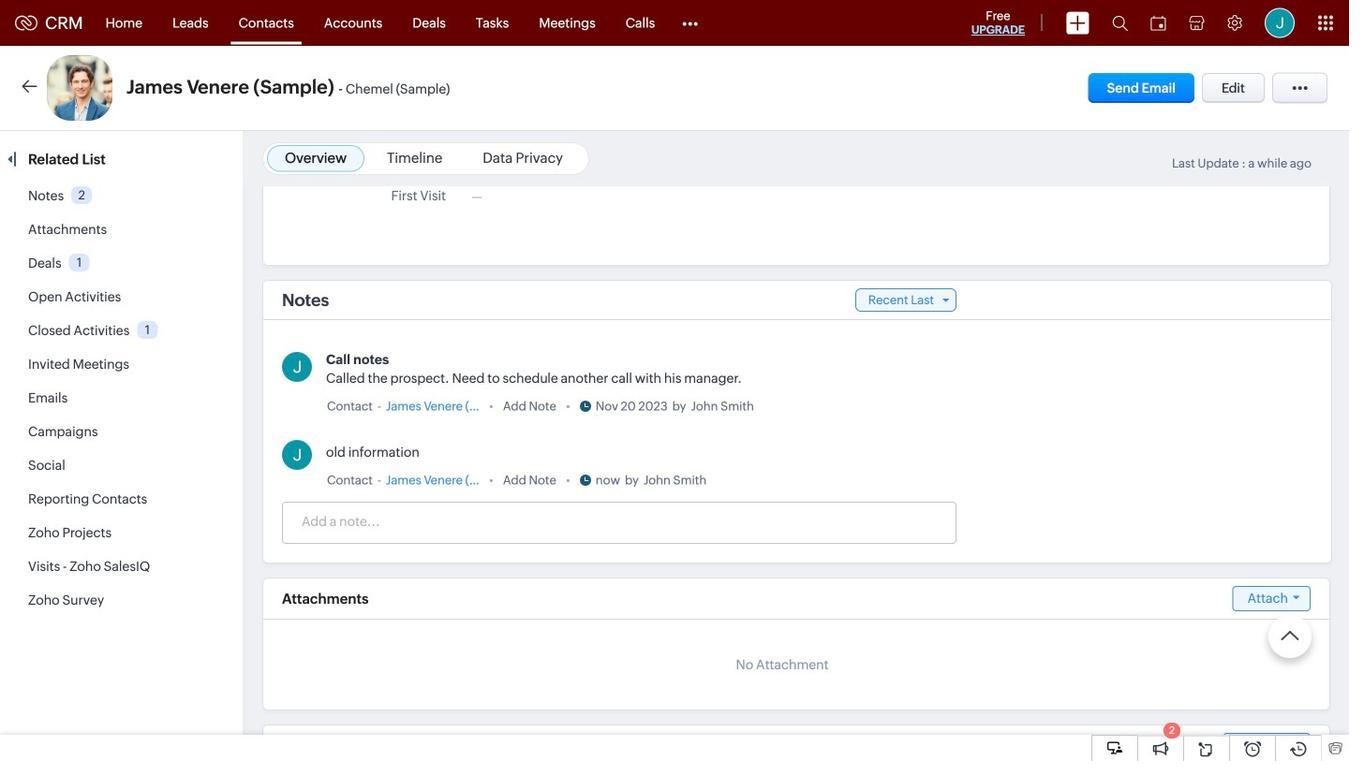 Task type: vqa. For each thing, say whether or not it's contained in the screenshot.
Deal's Anomaly
no



Task type: locate. For each thing, give the bounding box(es) containing it.
search image
[[1112, 15, 1128, 31]]

profile image
[[1265, 8, 1295, 38]]

logo image
[[15, 15, 37, 30]]

profile element
[[1254, 0, 1306, 45]]



Task type: describe. For each thing, give the bounding box(es) containing it.
calendar image
[[1151, 15, 1167, 30]]

create menu element
[[1055, 0, 1101, 45]]

search element
[[1101, 0, 1140, 46]]

create menu image
[[1067, 12, 1090, 34]]

Add a note... field
[[283, 513, 955, 531]]

Other Modules field
[[670, 8, 711, 38]]



